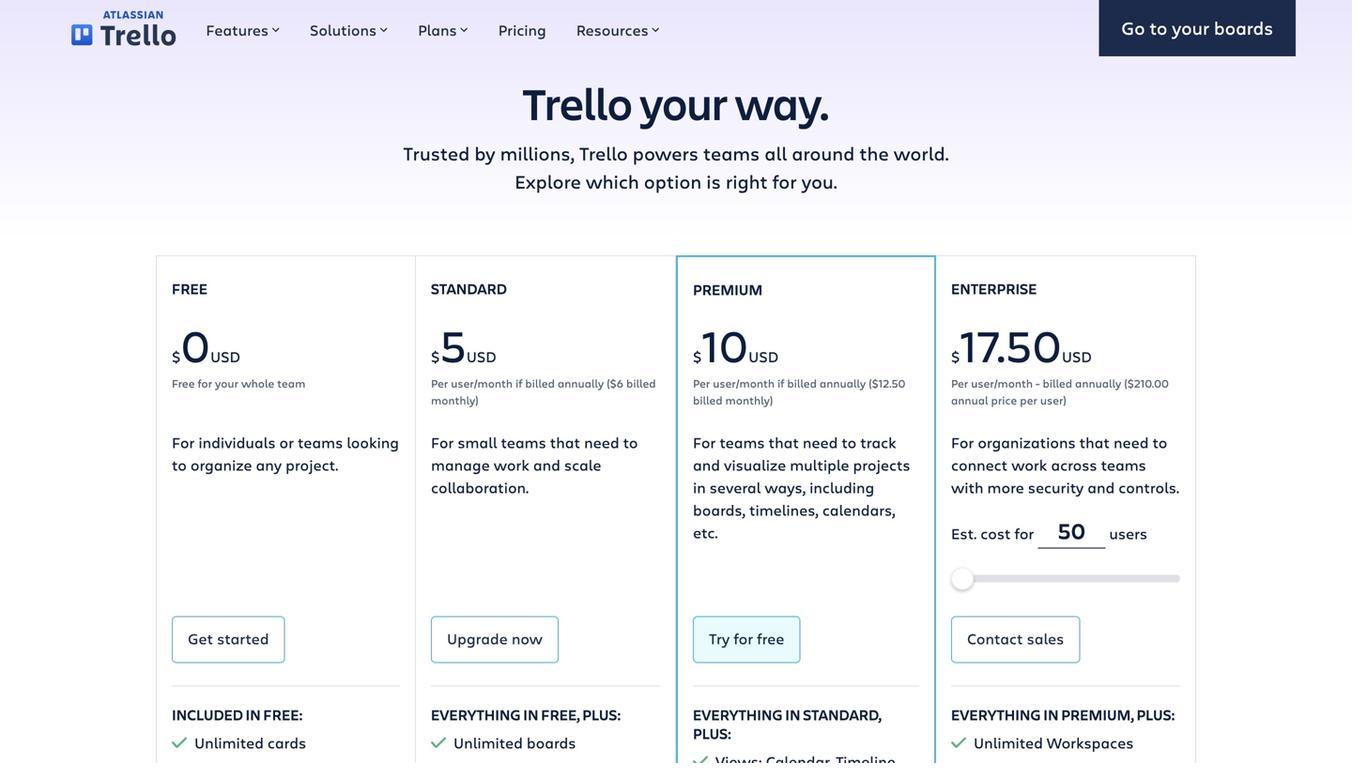 Task type: locate. For each thing, give the bounding box(es) containing it.
everything inside everything in free, plus: unlimited boards
[[431, 705, 521, 725]]

usd
[[210, 346, 240, 367], [466, 346, 496, 367], [749, 346, 779, 367], [1062, 346, 1092, 367]]

teams
[[703, 140, 760, 166], [298, 432, 343, 452], [501, 432, 546, 452], [720, 432, 765, 452], [1101, 455, 1146, 475]]

option
[[644, 169, 702, 194]]

that up visualize
[[769, 432, 799, 452]]

1 vertical spatial your
[[640, 73, 727, 133]]

right
[[726, 169, 768, 194]]

everything
[[431, 705, 521, 725], [693, 705, 783, 725], [951, 705, 1041, 725]]

1 per from the left
[[431, 375, 448, 391]]

for individuals or teams looking to organize any project.
[[172, 432, 399, 475]]

for right try
[[734, 629, 753, 649]]

usd up 'individuals'
[[210, 346, 240, 367]]

teams inside the trello your way. trusted by millions, trello powers teams all around the world. explore which option is right for you.
[[703, 140, 760, 166]]

work inside for small teams that need to manage work and scale collaboration.
[[494, 455, 529, 475]]

billed for 5
[[525, 375, 555, 391]]

0 vertical spatial trello
[[523, 73, 632, 133]]

free down 0
[[172, 375, 195, 391]]

1 need from the left
[[584, 432, 619, 452]]

that for for organizations that need to connect work across teams with more security and controls.
[[1079, 432, 1110, 452]]

0 vertical spatial boards
[[1214, 16, 1273, 40]]

more
[[987, 477, 1024, 497]]

calendars,
[[822, 500, 895, 520]]

user/month for 5
[[451, 375, 513, 391]]

if for 10
[[778, 375, 784, 391]]

2 monthly) from the left
[[725, 392, 773, 408]]

organize
[[190, 455, 252, 475]]

for down all
[[772, 169, 797, 194]]

unlimited inside everything in free, plus: unlimited boards
[[454, 733, 523, 753]]

2 horizontal spatial user/month
[[971, 375, 1033, 391]]

and left scale
[[533, 455, 560, 475]]

Users number field
[[1038, 514, 1105, 549]]

your up powers
[[640, 73, 727, 133]]

1 horizontal spatial boards
[[1214, 16, 1273, 40]]

3 for from the left
[[693, 432, 716, 452]]

monthly) for 10
[[725, 392, 773, 408]]

is
[[706, 169, 721, 194]]

1 horizontal spatial monthly)
[[725, 392, 773, 408]]

annually inside $ 17.50 usd per user/month - billed annually ($210.00 annual price per user)
[[1075, 375, 1121, 391]]

for inside for organizations that need to connect work across teams with more security and controls.
[[951, 432, 974, 452]]

$ inside $ 0 usd free for your whole team
[[172, 346, 181, 367]]

need
[[584, 432, 619, 452], [803, 432, 838, 452], [1114, 432, 1149, 452]]

3 everything from the left
[[951, 705, 1041, 725]]

usd inside $ 17.50 usd per user/month - billed annually ($210.00 annual price per user)
[[1062, 346, 1092, 367]]

boards,
[[693, 500, 745, 520]]

for small teams that need to manage work and scale collaboration.
[[431, 432, 638, 497]]

user/month down 5
[[451, 375, 513, 391]]

1 horizontal spatial need
[[803, 432, 838, 452]]

$ inside the $ 10 usd per user/month if billed annually ($12.50 billed monthly)
[[693, 346, 702, 367]]

unlimited
[[194, 733, 264, 753], [454, 733, 523, 753], [974, 733, 1043, 753]]

0 horizontal spatial that
[[550, 432, 580, 452]]

for inside $ 0 usd free for your whole team
[[198, 375, 212, 391]]

need up the multiple
[[803, 432, 838, 452]]

user/month up price
[[971, 375, 1033, 391]]

Users range field
[[951, 575, 1180, 582]]

2 everything from the left
[[693, 705, 783, 725]]

to left track
[[842, 432, 857, 452]]

1 usd from the left
[[210, 346, 240, 367]]

annually left ($210.00
[[1075, 375, 1121, 391]]

to right the go
[[1150, 16, 1168, 40]]

to left organize
[[172, 455, 187, 475]]

and
[[533, 455, 560, 475], [693, 455, 720, 475], [1088, 477, 1115, 497]]

trello up the which at left top
[[579, 140, 628, 166]]

work up collaboration. at the left of page
[[494, 455, 529, 475]]

in left the 'standard,'
[[785, 705, 801, 725]]

per for 17.50
[[951, 375, 968, 391]]

2 horizontal spatial need
[[1114, 432, 1149, 452]]

go to your boards
[[1121, 16, 1273, 40]]

1 if from the left
[[516, 375, 522, 391]]

$ inside $ 17.50 usd per user/month - billed annually ($210.00 annual price per user)
[[951, 346, 960, 367]]

17.50
[[960, 314, 1062, 375]]

usd inside $ 5 usd per user/month if billed annually ($6 billed monthly)
[[466, 346, 496, 367]]

for up "connect"
[[951, 432, 974, 452]]

unlimited inside included in free: unlimited cards
[[194, 733, 264, 753]]

for for for teams that need to track and visualize multiple projects in several ways, including boards, timelines, calendars, etc.
[[693, 432, 716, 452]]

in inside everything in free, plus: unlimited boards
[[523, 705, 539, 725]]

and up several
[[693, 455, 720, 475]]

3 that from the left
[[1079, 432, 1110, 452]]

your inside go to your boards link
[[1172, 16, 1209, 40]]

1 monthly) from the left
[[431, 392, 479, 408]]

everything down upgrade
[[431, 705, 521, 725]]

your right the go
[[1172, 16, 1209, 40]]

1 annually from the left
[[558, 375, 604, 391]]

1 user/month from the left
[[451, 375, 513, 391]]

teams inside for teams that need to track and visualize multiple projects in several ways, including boards, timelines, calendars, etc.
[[720, 432, 765, 452]]

0 horizontal spatial unlimited
[[194, 733, 264, 753]]

usd inside the $ 10 usd per user/month if billed annually ($12.50 billed monthly)
[[749, 346, 779, 367]]

usd for 17.50
[[1062, 346, 1092, 367]]

to up controls.
[[1153, 432, 1167, 452]]

pricing
[[498, 20, 546, 40]]

1 $ from the left
[[172, 346, 181, 367]]

in up boards,
[[693, 477, 706, 497]]

user/month inside $ 17.50 usd per user/month - billed annually ($210.00 annual price per user)
[[971, 375, 1033, 391]]

for inside for teams that need to track and visualize multiple projects in several ways, including boards, timelines, calendars, etc.
[[693, 432, 716, 452]]

everything down "contact"
[[951, 705, 1041, 725]]

across
[[1051, 455, 1097, 475]]

trusted
[[403, 140, 470, 166]]

2 horizontal spatial per
[[951, 375, 968, 391]]

in left free,
[[523, 705, 539, 725]]

usd down the standard
[[466, 346, 496, 367]]

1 horizontal spatial per
[[693, 375, 710, 391]]

2 horizontal spatial your
[[1172, 16, 1209, 40]]

team
[[277, 375, 305, 391]]

that up scale
[[550, 432, 580, 452]]

plus:
[[582, 705, 621, 725], [1137, 705, 1175, 725], [693, 724, 731, 743]]

2 per from the left
[[693, 375, 710, 391]]

user/month inside the $ 10 usd per user/month if billed annually ($12.50 billed monthly)
[[713, 375, 775, 391]]

for up several
[[693, 432, 716, 452]]

that inside for organizations that need to connect work across teams with more security and controls.
[[1079, 432, 1110, 452]]

your
[[1172, 16, 1209, 40], [640, 73, 727, 133], [215, 375, 238, 391]]

in
[[693, 477, 706, 497], [246, 705, 261, 725], [523, 705, 539, 725], [785, 705, 801, 725], [1043, 705, 1059, 725]]

0 horizontal spatial monthly)
[[431, 392, 479, 408]]

2 horizontal spatial plus:
[[1137, 705, 1175, 725]]

2 horizontal spatial annually
[[1075, 375, 1121, 391]]

billed for 10
[[787, 375, 817, 391]]

annually inside the $ 10 usd per user/month if billed annually ($12.50 billed monthly)
[[820, 375, 866, 391]]

user/month for 10
[[713, 375, 775, 391]]

everything inside everything in premium, plus: unlimited workspaces
[[951, 705, 1041, 725]]

1 horizontal spatial your
[[640, 73, 727, 133]]

and down the across
[[1088, 477, 1115, 497]]

annually for 10
[[820, 375, 866, 391]]

2 horizontal spatial unlimited
[[974, 733, 1043, 753]]

1 horizontal spatial unlimited
[[454, 733, 523, 753]]

in left free:
[[246, 705, 261, 725]]

get
[[188, 629, 213, 649]]

3 $ from the left
[[693, 346, 702, 367]]

0 horizontal spatial plus:
[[582, 705, 621, 725]]

need for for teams that need to track and visualize multiple projects in several ways, including boards, timelines, calendars, etc.
[[803, 432, 838, 452]]

resources
[[576, 20, 649, 40]]

around
[[792, 140, 855, 166]]

0 horizontal spatial and
[[533, 455, 560, 475]]

if inside the $ 10 usd per user/month if billed annually ($12.50 billed monthly)
[[778, 375, 784, 391]]

for up manage
[[431, 432, 454, 452]]

manage
[[431, 455, 490, 475]]

2 annually from the left
[[820, 375, 866, 391]]

for up organize
[[172, 432, 195, 452]]

cards
[[268, 733, 306, 753]]

0 horizontal spatial if
[[516, 375, 522, 391]]

usd inside $ 0 usd free for your whole team
[[210, 346, 240, 367]]

if
[[516, 375, 522, 391], [778, 375, 784, 391]]

free
[[172, 279, 208, 299], [172, 375, 195, 391]]

2 $ from the left
[[431, 346, 440, 367]]

in inside everything in premium, plus: unlimited workspaces
[[1043, 705, 1059, 725]]

0 horizontal spatial your
[[215, 375, 238, 391]]

your left whole
[[215, 375, 238, 391]]

everything in free, plus: unlimited boards
[[431, 705, 621, 753]]

4 usd from the left
[[1062, 346, 1092, 367]]

free:
[[263, 705, 303, 725]]

1 horizontal spatial annually
[[820, 375, 866, 391]]

teams up controls.
[[1101, 455, 1146, 475]]

2 horizontal spatial and
[[1088, 477, 1115, 497]]

in inside included in free: unlimited cards
[[246, 705, 261, 725]]

$ for 10
[[693, 346, 702, 367]]

billed
[[525, 375, 555, 391], [626, 375, 656, 391], [787, 375, 817, 391], [1043, 375, 1072, 391], [693, 392, 723, 408]]

per for 5
[[431, 375, 448, 391]]

usd up the user)
[[1062, 346, 1092, 367]]

0 horizontal spatial user/month
[[451, 375, 513, 391]]

user/month down 10
[[713, 375, 775, 391]]

1 horizontal spatial if
[[778, 375, 784, 391]]

2 horizontal spatial that
[[1079, 432, 1110, 452]]

whole
[[241, 375, 274, 391]]

you.
[[802, 169, 837, 194]]

usd for 10
[[749, 346, 779, 367]]

2 work from the left
[[1011, 455, 1047, 475]]

user/month inside $ 5 usd per user/month if billed annually ($6 billed monthly)
[[451, 375, 513, 391]]

if up visualize
[[778, 375, 784, 391]]

3 usd from the left
[[749, 346, 779, 367]]

contact
[[967, 629, 1023, 649]]

$ inside $ 5 usd per user/month if billed annually ($6 billed monthly)
[[431, 346, 440, 367]]

2 usd from the left
[[466, 346, 496, 367]]

($12.50
[[869, 375, 906, 391]]

if inside $ 5 usd per user/month if billed annually ($6 billed monthly)
[[516, 375, 522, 391]]

need inside for teams that need to track and visualize multiple projects in several ways, including boards, timelines, calendars, etc.
[[803, 432, 838, 452]]

1 horizontal spatial work
[[1011, 455, 1047, 475]]

1 vertical spatial boards
[[527, 733, 576, 753]]

monthly) down 10
[[725, 392, 773, 408]]

teams inside for organizations that need to connect work across teams with more security and controls.
[[1101, 455, 1146, 475]]

per
[[431, 375, 448, 391], [693, 375, 710, 391], [951, 375, 968, 391]]

1 that from the left
[[550, 432, 580, 452]]

and inside for teams that need to track and visualize multiple projects in several ways, including boards, timelines, calendars, etc.
[[693, 455, 720, 475]]

billed inside $ 17.50 usd per user/month - billed annually ($210.00 annual price per user)
[[1043, 375, 1072, 391]]

work down organizations
[[1011, 455, 1047, 475]]

for down 0
[[198, 375, 212, 391]]

3 user/month from the left
[[971, 375, 1033, 391]]

annually left ($6
[[558, 375, 604, 391]]

2 user/month from the left
[[713, 375, 775, 391]]

billed left ($6
[[525, 375, 555, 391]]

1 horizontal spatial that
[[769, 432, 799, 452]]

for
[[172, 432, 195, 452], [431, 432, 454, 452], [693, 432, 716, 452], [951, 432, 974, 452]]

1 unlimited from the left
[[194, 733, 264, 753]]

for inside for small teams that need to manage work and scale collaboration.
[[431, 432, 454, 452]]

2 for from the left
[[431, 432, 454, 452]]

multiple
[[790, 455, 849, 475]]

per up annual on the right of page
[[951, 375, 968, 391]]

0 horizontal spatial boards
[[527, 733, 576, 753]]

unlimited for unlimited workspaces
[[974, 733, 1043, 753]]

annually left ($12.50
[[820, 375, 866, 391]]

0 vertical spatial free
[[172, 279, 208, 299]]

that
[[550, 432, 580, 452], [769, 432, 799, 452], [1079, 432, 1110, 452]]

everything down try for free "link"
[[693, 705, 783, 725]]

for for for organizations that need to connect work across teams with more security and controls.
[[951, 432, 974, 452]]

3 per from the left
[[951, 375, 968, 391]]

in inside the everything in standard, plus:
[[785, 705, 801, 725]]

teams up visualize
[[720, 432, 765, 452]]

for inside for individuals or teams looking to organize any project.
[[172, 432, 195, 452]]

any
[[256, 455, 282, 475]]

2 unlimited from the left
[[454, 733, 523, 753]]

annually
[[558, 375, 604, 391], [820, 375, 866, 391], [1075, 375, 1121, 391]]

est. cost for
[[951, 523, 1034, 544]]

1 horizontal spatial plus:
[[693, 724, 731, 743]]

usd down premium
[[749, 346, 779, 367]]

1 horizontal spatial user/month
[[713, 375, 775, 391]]

2 need from the left
[[803, 432, 838, 452]]

free inside $ 0 usd free for your whole team
[[172, 375, 195, 391]]

0 horizontal spatial work
[[494, 455, 529, 475]]

trello your way. trusted by millions, trello powers teams all around the world. explore which option is right for you.
[[403, 73, 949, 194]]

work
[[494, 455, 529, 475], [1011, 455, 1047, 475]]

billed up the multiple
[[787, 375, 817, 391]]

2 if from the left
[[778, 375, 784, 391]]

that up the across
[[1079, 432, 1110, 452]]

4 $ from the left
[[951, 346, 960, 367]]

3 annually from the left
[[1075, 375, 1121, 391]]

everything for unlimited workspaces
[[951, 705, 1041, 725]]

free up 0
[[172, 279, 208, 299]]

that for for teams that need to track and visualize multiple projects in several ways, including boards, timelines, calendars, etc.
[[769, 432, 799, 452]]

per inside the $ 10 usd per user/month if billed annually ($12.50 billed monthly)
[[693, 375, 710, 391]]

projects
[[853, 455, 910, 475]]

everything for unlimited boards
[[431, 705, 521, 725]]

1 horizontal spatial and
[[693, 455, 720, 475]]

need inside for organizations that need to connect work across teams with more security and controls.
[[1114, 432, 1149, 452]]

for for for small teams that need to manage work and scale collaboration.
[[431, 432, 454, 452]]

unlimited inside everything in premium, plus: unlimited workspaces
[[974, 733, 1043, 753]]

go to your boards link
[[1099, 0, 1296, 56]]

for teams that need to track and visualize multiple projects in several ways, including boards, timelines, calendars, etc.
[[693, 432, 910, 543]]

$ for 17.50
[[951, 346, 960, 367]]

per inside $ 5 usd per user/month if billed annually ($6 billed monthly)
[[431, 375, 448, 391]]

your inside the trello your way. trusted by millions, trello powers teams all around the world. explore which option is right for you.
[[640, 73, 727, 133]]

2 free from the top
[[172, 375, 195, 391]]

user)
[[1040, 392, 1067, 408]]

to inside for small teams that need to manage work and scale collaboration.
[[623, 432, 638, 452]]

1 everything from the left
[[431, 705, 521, 725]]

user/month
[[451, 375, 513, 391], [713, 375, 775, 391], [971, 375, 1033, 391]]

per down 10
[[693, 375, 710, 391]]

plus: inside everything in free, plus: unlimited boards
[[582, 705, 621, 725]]

0 horizontal spatial per
[[431, 375, 448, 391]]

$ 17.50 usd per user/month - billed annually ($210.00 annual price per user)
[[951, 314, 1169, 408]]

work inside for organizations that need to connect work across teams with more security and controls.
[[1011, 455, 1047, 475]]

0 vertical spatial your
[[1172, 16, 1209, 40]]

in inside for teams that need to track and visualize multiple projects in several ways, including boards, timelines, calendars, etc.
[[693, 477, 706, 497]]

1 for from the left
[[172, 432, 195, 452]]

atlassian trello image
[[71, 11, 176, 46]]

plus: inside everything in premium, plus: unlimited workspaces
[[1137, 705, 1175, 725]]

resources button
[[561, 0, 675, 56]]

in for unlimited workspaces
[[1043, 705, 1059, 725]]

in left premium,
[[1043, 705, 1059, 725]]

annually inside $ 5 usd per user/month if billed annually ($6 billed monthly)
[[558, 375, 604, 391]]

1 horizontal spatial everything
[[693, 705, 783, 725]]

upgrade now link
[[431, 616, 559, 663]]

billed up the user)
[[1043, 375, 1072, 391]]

0 horizontal spatial everything
[[431, 705, 521, 725]]

teams up the right
[[703, 140, 760, 166]]

2 vertical spatial your
[[215, 375, 238, 391]]

per inside $ 17.50 usd per user/month - billed annually ($210.00 annual price per user)
[[951, 375, 968, 391]]

billed for 17.50
[[1043, 375, 1072, 391]]

monthly) up small
[[431, 392, 479, 408]]

price
[[991, 392, 1017, 408]]

teams right small
[[501, 432, 546, 452]]

2 that from the left
[[769, 432, 799, 452]]

need up controls.
[[1114, 432, 1149, 452]]

monthly) inside the $ 10 usd per user/month if billed annually ($12.50 billed monthly)
[[725, 392, 773, 408]]

for right cost
[[1015, 523, 1034, 544]]

for
[[772, 169, 797, 194], [198, 375, 212, 391], [1015, 523, 1034, 544], [734, 629, 753, 649]]

0 horizontal spatial need
[[584, 432, 619, 452]]

1 vertical spatial free
[[172, 375, 195, 391]]

trello up the millions,
[[523, 73, 632, 133]]

annually for 17.50
[[1075, 375, 1121, 391]]

monthly) inside $ 5 usd per user/month if billed annually ($6 billed monthly)
[[431, 392, 479, 408]]

annually for 5
[[558, 375, 604, 391]]

to
[[1150, 16, 1168, 40], [623, 432, 638, 452], [842, 432, 857, 452], [1153, 432, 1167, 452], [172, 455, 187, 475]]

4 for from the left
[[951, 432, 974, 452]]

to down ($6
[[623, 432, 638, 452]]

3 unlimited from the left
[[974, 733, 1043, 753]]

3 need from the left
[[1114, 432, 1149, 452]]

teams up project.
[[298, 432, 343, 452]]

try for free link
[[693, 616, 800, 663]]

timelines,
[[749, 500, 819, 520]]

if up for small teams that need to manage work and scale collaboration.
[[516, 375, 522, 391]]

usd for 0
[[210, 346, 240, 367]]

0 horizontal spatial annually
[[558, 375, 604, 391]]

1 work from the left
[[494, 455, 529, 475]]

2 horizontal spatial everything
[[951, 705, 1041, 725]]

monthly)
[[431, 392, 479, 408], [725, 392, 773, 408]]

per down 5
[[431, 375, 448, 391]]

that inside for teams that need to track and visualize multiple projects in several ways, including boards, timelines, calendars, etc.
[[769, 432, 799, 452]]

monthly) for 5
[[431, 392, 479, 408]]

need up scale
[[584, 432, 619, 452]]



Task type: describe. For each thing, give the bounding box(es) containing it.
millions,
[[500, 140, 574, 166]]

upgrade now
[[447, 629, 543, 649]]

for organizations that need to connect work across teams with more security and controls.
[[951, 432, 1179, 497]]

and inside for small teams that need to manage work and scale collaboration.
[[533, 455, 560, 475]]

including
[[809, 477, 874, 497]]

est.
[[951, 523, 977, 544]]

all
[[765, 140, 787, 166]]

pricing link
[[483, 0, 561, 56]]

ways,
[[765, 477, 806, 497]]

controls.
[[1119, 477, 1179, 497]]

your inside $ 0 usd free for your whole team
[[215, 375, 238, 391]]

need for for organizations that need to connect work across teams with more security and controls.
[[1114, 432, 1149, 452]]

organizations
[[978, 432, 1076, 452]]

teams inside for small teams that need to manage work and scale collaboration.
[[501, 432, 546, 452]]

the
[[859, 140, 889, 166]]

included
[[172, 705, 243, 725]]

enterprise
[[951, 279, 1037, 299]]

way.
[[735, 73, 829, 133]]

annual
[[951, 392, 988, 408]]

premium,
[[1061, 705, 1134, 725]]

track
[[860, 432, 896, 452]]

get started
[[188, 629, 269, 649]]

-
[[1036, 375, 1040, 391]]

plus: for workspaces
[[1137, 705, 1175, 725]]

$ for 5
[[431, 346, 440, 367]]

premium
[[693, 280, 763, 300]]

$ 10 usd per user/month if billed annually ($12.50 billed monthly)
[[693, 314, 906, 408]]

per for 10
[[693, 375, 710, 391]]

plus: inside the everything in standard, plus:
[[693, 724, 731, 743]]

collaboration.
[[431, 477, 529, 497]]

billed down 10
[[693, 392, 723, 408]]

which
[[586, 169, 639, 194]]

features
[[206, 20, 269, 40]]

if for 5
[[516, 375, 522, 391]]

10
[[702, 314, 749, 375]]

contact sales link
[[951, 616, 1080, 663]]

and inside for organizations that need to connect work across teams with more security and controls.
[[1088, 477, 1115, 497]]

to inside for individuals or teams looking to organize any project.
[[172, 455, 187, 475]]

sales
[[1027, 629, 1064, 649]]

$ 5 usd per user/month if billed annually ($6 billed monthly)
[[431, 314, 656, 408]]

powers
[[633, 140, 699, 166]]

per
[[1020, 392, 1037, 408]]

explore
[[515, 169, 581, 194]]

project.
[[286, 455, 338, 475]]

world.
[[894, 140, 949, 166]]

free
[[757, 629, 784, 649]]

features button
[[191, 0, 295, 56]]

$ for 0
[[172, 346, 181, 367]]

cost
[[981, 523, 1011, 544]]

now
[[512, 629, 543, 649]]

several
[[710, 477, 761, 497]]

everything inside the everything in standard, plus:
[[693, 705, 783, 725]]

usd for 5
[[466, 346, 496, 367]]

user/month for 17.50
[[971, 375, 1033, 391]]

by
[[474, 140, 495, 166]]

looking
[[347, 432, 399, 452]]

for inside "link"
[[734, 629, 753, 649]]

standard,
[[803, 705, 882, 725]]

security
[[1028, 477, 1084, 497]]

everything in standard, plus:
[[693, 705, 882, 743]]

individuals
[[198, 432, 276, 452]]

or
[[279, 432, 294, 452]]

included in free: unlimited cards
[[172, 705, 306, 753]]

in for unlimited boards
[[523, 705, 539, 725]]

0
[[181, 314, 210, 375]]

plus: for boards
[[582, 705, 621, 725]]

plans button
[[403, 0, 483, 56]]

$ 0 usd free for your whole team
[[172, 314, 305, 391]]

with
[[951, 477, 984, 497]]

billed right ($6
[[626, 375, 656, 391]]

for for for individuals or teams looking to organize any project.
[[172, 432, 195, 452]]

in for unlimited cards
[[246, 705, 261, 725]]

1 vertical spatial trello
[[579, 140, 628, 166]]

small
[[458, 432, 497, 452]]

upgrade
[[447, 629, 508, 649]]

started
[[217, 629, 269, 649]]

teams inside for individuals or teams looking to organize any project.
[[298, 432, 343, 452]]

boards inside everything in free, plus: unlimited boards
[[527, 733, 576, 753]]

connect
[[951, 455, 1008, 475]]

($6
[[607, 375, 623, 391]]

to inside for teams that need to track and visualize multiple projects in several ways, including boards, timelines, calendars, etc.
[[842, 432, 857, 452]]

visualize
[[724, 455, 786, 475]]

solutions button
[[295, 0, 403, 56]]

etc.
[[693, 522, 718, 543]]

go
[[1121, 16, 1145, 40]]

1 free from the top
[[172, 279, 208, 299]]

contact sales
[[967, 629, 1064, 649]]

free,
[[541, 705, 580, 725]]

to inside for organizations that need to connect work across teams with more security and controls.
[[1153, 432, 1167, 452]]

5
[[440, 314, 466, 375]]

everything in premium, plus: unlimited workspaces
[[951, 705, 1175, 753]]

scale
[[564, 455, 601, 475]]

that inside for small teams that need to manage work and scale collaboration.
[[550, 432, 580, 452]]

try for free
[[709, 629, 784, 649]]

for inside the trello your way. trusted by millions, trello powers teams all around the world. explore which option is right for you.
[[772, 169, 797, 194]]

need inside for small teams that need to manage work and scale collaboration.
[[584, 432, 619, 452]]

try
[[709, 629, 730, 649]]

users
[[1109, 523, 1147, 544]]

unlimited for unlimited boards
[[454, 733, 523, 753]]



Task type: vqa. For each thing, say whether or not it's contained in the screenshot.


